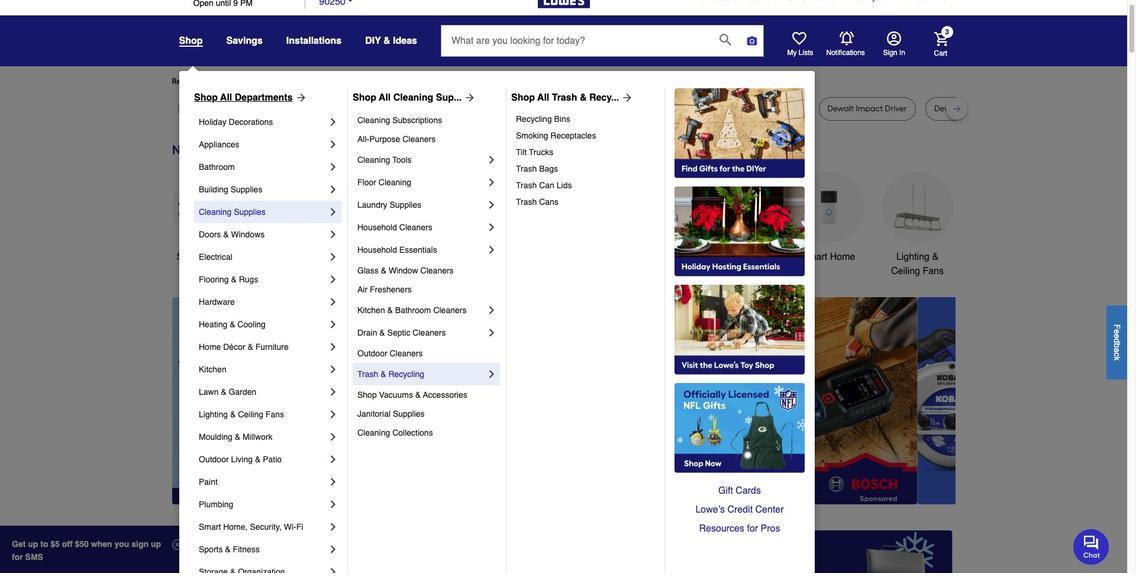 Task type: locate. For each thing, give the bounding box(es) containing it.
up to 50 percent off select tools and accessories. image
[[883, 297, 1137, 504]]

dewalt
[[187, 104, 213, 114], [240, 104, 267, 114], [311, 104, 338, 114], [393, 104, 419, 114], [680, 104, 706, 114], [828, 104, 854, 114], [935, 104, 961, 114]]

chevron right image for paint
[[327, 476, 339, 488]]

0 horizontal spatial arrow right image
[[462, 92, 476, 104]]

0 horizontal spatial fans
[[266, 410, 284, 419]]

1 you from the left
[[280, 76, 294, 86]]

shop up 'recommended'
[[179, 36, 203, 46]]

2 you from the left
[[385, 76, 399, 86]]

dewalt for dewalt drill
[[680, 104, 706, 114]]

recommended
[[172, 76, 229, 86]]

all up cleaning subscriptions
[[379, 92, 391, 103]]

0 horizontal spatial impact
[[472, 104, 499, 114]]

0 horizontal spatial lighting & ceiling fans link
[[199, 403, 327, 426]]

you for recommended searches for you
[[280, 76, 294, 86]]

dewalt down notifications
[[828, 104, 854, 114]]

3 driver from the left
[[886, 104, 908, 114]]

credit
[[728, 505, 753, 515]]

scroll to item #5 image
[[725, 483, 753, 488]]

outdoor tools & equipment link
[[616, 172, 687, 278]]

cleaning down building
[[199, 207, 232, 217]]

trash
[[552, 92, 578, 103], [516, 164, 537, 173], [516, 181, 537, 190], [516, 197, 537, 207], [358, 369, 379, 379]]

chevron right image for building supplies
[[327, 184, 339, 195]]

2 set from the left
[[590, 104, 602, 114]]

0 horizontal spatial kitchen
[[199, 365, 227, 374]]

1 household from the top
[[358, 223, 397, 232]]

decorations down christmas
[[449, 266, 499, 277]]

receptacles
[[551, 131, 597, 140]]

security,
[[250, 522, 282, 532]]

you inside "link"
[[385, 76, 399, 86]]

lawn
[[199, 387, 219, 397]]

1 shop from the left
[[194, 92, 218, 103]]

decorations down dewalt tool
[[229, 117, 273, 127]]

trash left cans
[[516, 197, 537, 207]]

outdoor up equipment
[[618, 252, 652, 262]]

0 horizontal spatial bathroom
[[199, 162, 235, 172]]

1 horizontal spatial bathroom link
[[705, 172, 776, 264]]

all for departments
[[220, 92, 232, 103]]

1 set from the left
[[433, 104, 445, 114]]

chevron right image for cleaning tools
[[486, 154, 498, 166]]

drill for dewalt drill bit
[[340, 104, 354, 114]]

up right "sign"
[[151, 539, 161, 549]]

recy...
[[590, 92, 620, 103]]

cleaning down all-
[[358, 155, 390, 165]]

1 vertical spatial lighting
[[199, 410, 228, 419]]

moulding & millwork link
[[199, 426, 327, 448]]

trash down trash bags
[[516, 181, 537, 190]]

trash down recommended searches for you heading
[[552, 92, 578, 103]]

appliances link
[[199, 133, 327, 156]]

you up arrow right image
[[280, 76, 294, 86]]

cleaners up essentials
[[400, 223, 433, 232]]

1 up from the left
[[28, 539, 38, 549]]

searches
[[231, 76, 266, 86]]

1 vertical spatial shop
[[177, 252, 199, 262]]

dewalt right arrow right image
[[311, 104, 338, 114]]

0 horizontal spatial shop
[[194, 92, 218, 103]]

lowe's
[[696, 505, 725, 515]]

moulding & millwork
[[199, 432, 273, 442]]

0 horizontal spatial up
[[28, 539, 38, 549]]

trash cans
[[516, 197, 559, 207]]

tools for cleaning tools
[[393, 155, 412, 165]]

arrow right image inside shop all cleaning sup... link
[[462, 92, 476, 104]]

glass
[[358, 266, 379, 275]]

1 horizontal spatial outdoor
[[358, 349, 388, 358]]

all for deals
[[201, 252, 211, 262]]

chevron right image for household cleaners
[[486, 221, 498, 233]]

e up 'd'
[[1113, 329, 1123, 334]]

you
[[115, 539, 129, 549]]

tools up equipment
[[655, 252, 677, 262]]

cleaning up all-
[[358, 115, 390, 125]]

0 horizontal spatial bathroom link
[[199, 156, 327, 178]]

shop vacuums & accessories
[[358, 390, 468, 400]]

advertisement region
[[309, 297, 883, 507]]

for left pros
[[748, 523, 759, 534]]

shop up the impact driver bit
[[512, 92, 535, 103]]

chevron right image for sports & fitness
[[327, 544, 339, 555]]

supplies for laundry supplies
[[390, 200, 422, 210]]

impact for impact driver bit
[[472, 104, 499, 114]]

laundry supplies link
[[358, 194, 486, 216]]

supplies inside laundry supplies link
[[390, 200, 422, 210]]

fitness
[[233, 545, 260, 554]]

recycling up smoking
[[516, 114, 552, 124]]

1 horizontal spatial bathroom
[[395, 306, 431, 315]]

decorations for christmas
[[449, 266, 499, 277]]

chevron right image for lighting & ceiling fans
[[327, 409, 339, 420]]

heating & cooling
[[199, 320, 266, 329]]

bathroom
[[199, 162, 235, 172], [720, 252, 761, 262], [395, 306, 431, 315]]

trash cans link
[[516, 194, 657, 210]]

cleaners up the "air fresheners" link
[[421, 266, 454, 275]]

2 household from the top
[[358, 245, 397, 255]]

holiday decorations link
[[199, 111, 327, 133]]

1 horizontal spatial smart
[[803, 252, 828, 262]]

recommended searches for you heading
[[172, 76, 956, 88]]

all for trash
[[538, 92, 550, 103]]

1 vertical spatial decorations
[[449, 266, 499, 277]]

6 dewalt from the left
[[828, 104, 854, 114]]

kitchen inside "link"
[[358, 306, 385, 315]]

outdoor down drain
[[358, 349, 388, 358]]

2 up from the left
[[151, 539, 161, 549]]

0 horizontal spatial decorations
[[229, 117, 273, 127]]

outdoor cleaners link
[[358, 344, 498, 363]]

up left "to"
[[28, 539, 38, 549]]

3 shop from the left
[[512, 92, 535, 103]]

flooring & rugs link
[[199, 268, 327, 291]]

all left deals
[[201, 252, 211, 262]]

1 dewalt from the left
[[187, 104, 213, 114]]

all for cleaning
[[379, 92, 391, 103]]

0 horizontal spatial recycling
[[389, 369, 425, 379]]

deals
[[214, 252, 238, 262]]

1 vertical spatial recycling
[[389, 369, 425, 379]]

1 horizontal spatial shop
[[353, 92, 377, 103]]

subscriptions
[[393, 115, 442, 125]]

chevron right image
[[327, 116, 339, 128], [327, 139, 339, 150], [327, 161, 339, 173], [327, 206, 339, 218], [486, 221, 498, 233], [327, 229, 339, 240], [327, 296, 339, 308], [327, 319, 339, 330], [486, 327, 498, 339], [327, 341, 339, 353], [327, 364, 339, 375], [327, 386, 339, 398], [327, 409, 339, 420], [327, 431, 339, 443], [327, 476, 339, 488], [327, 499, 339, 510], [327, 521, 339, 533]]

decorations inside holiday decorations link
[[229, 117, 273, 127]]

trash for trash & recycling
[[358, 369, 379, 379]]

household cleaners
[[358, 223, 433, 232]]

shop for shop vacuums & accessories
[[358, 390, 377, 400]]

household for household cleaners
[[358, 223, 397, 232]]

for down get
[[12, 552, 23, 562]]

0 vertical spatial lighting
[[897, 252, 930, 262]]

0 horizontal spatial lighting & ceiling fans
[[199, 410, 284, 419]]

household for household essentials
[[358, 245, 397, 255]]

all
[[220, 92, 232, 103], [379, 92, 391, 103], [538, 92, 550, 103], [201, 252, 211, 262]]

smart
[[803, 252, 828, 262], [199, 522, 221, 532]]

dewalt down shop all departments
[[240, 104, 267, 114]]

1 horizontal spatial kitchen
[[358, 306, 385, 315]]

0 vertical spatial recycling
[[516, 114, 552, 124]]

2 shop from the left
[[353, 92, 377, 103]]

dewalt up holiday
[[187, 104, 213, 114]]

chevron right image for cleaning supplies
[[327, 206, 339, 218]]

recycling up shop vacuums & accessories at the left bottom of page
[[389, 369, 425, 379]]

shop
[[179, 36, 203, 46], [177, 252, 199, 262], [358, 390, 377, 400]]

1 horizontal spatial ceiling
[[892, 266, 921, 277]]

lowe's credit center link
[[675, 500, 805, 519]]

0 horizontal spatial outdoor
[[199, 455, 229, 464]]

moulding
[[199, 432, 233, 442]]

arrow right image inside shop all trash & recy... link
[[620, 92, 634, 104]]

2 impact from the left
[[750, 104, 777, 114]]

0 horizontal spatial smart
[[199, 522, 221, 532]]

2 vertical spatial bathroom
[[395, 306, 431, 315]]

chevron right image
[[486, 154, 498, 166], [486, 176, 498, 188], [327, 184, 339, 195], [486, 199, 498, 211], [486, 244, 498, 256], [327, 251, 339, 263], [327, 274, 339, 285], [486, 304, 498, 316], [486, 368, 498, 380], [327, 454, 339, 465], [327, 544, 339, 555], [327, 566, 339, 573]]

1 vertical spatial outdoor
[[358, 349, 388, 358]]

recommended searches for you
[[172, 76, 294, 86]]

household
[[358, 223, 397, 232], [358, 245, 397, 255]]

2 driver from the left
[[779, 104, 801, 114]]

search image
[[720, 34, 732, 45]]

cleaning for tools
[[358, 155, 390, 165]]

get up to 2 free select tools or batteries when you buy 1 with select purchases. image
[[174, 530, 422, 573]]

dewalt right bit set
[[680, 104, 706, 114]]

tilt
[[516, 147, 527, 157]]

smart for smart home
[[803, 252, 828, 262]]

1 impact from the left
[[472, 104, 499, 114]]

chevron right image for floor cleaning
[[486, 176, 498, 188]]

0 horizontal spatial you
[[280, 76, 294, 86]]

shop all deals link
[[172, 172, 243, 264]]

&
[[384, 36, 391, 46], [580, 92, 587, 103], [223, 230, 229, 239], [679, 252, 686, 262], [933, 252, 939, 262], [381, 266, 387, 275], [231, 275, 237, 284], [388, 306, 393, 315], [230, 320, 235, 329], [380, 328, 385, 338], [248, 342, 253, 352], [381, 369, 386, 379], [221, 387, 227, 397], [416, 390, 421, 400], [230, 410, 236, 419], [235, 432, 240, 442], [255, 455, 261, 464], [225, 545, 231, 554]]

supplies inside 'cleaning supplies' link
[[234, 207, 266, 217]]

garden
[[229, 387, 257, 397]]

shop left electrical
[[177, 252, 199, 262]]

1 horizontal spatial decorations
[[449, 266, 499, 277]]

chevron right image for smart home, security, wi-fi
[[327, 521, 339, 533]]

outdoor for outdoor cleaners
[[358, 349, 388, 358]]

shop down 'recommended'
[[194, 92, 218, 103]]

outdoor cleaners
[[358, 349, 423, 358]]

chevron right image for drain & septic cleaners
[[486, 327, 498, 339]]

impact for impact driver
[[750, 104, 777, 114]]

outdoor for outdoor living & patio
[[199, 455, 229, 464]]

supplies for janitorial supplies
[[393, 409, 425, 419]]

you
[[280, 76, 294, 86], [385, 76, 399, 86]]

kitchen up lawn
[[199, 365, 227, 374]]

1 horizontal spatial driver
[[779, 104, 801, 114]]

6 bit from the left
[[979, 104, 989, 114]]

supplies up cleaning supplies
[[231, 185, 263, 194]]

2 vertical spatial outdoor
[[199, 455, 229, 464]]

dewalt down shop all cleaning sup...
[[393, 104, 419, 114]]

chat invite button image
[[1074, 529, 1110, 565]]

supplies down shop vacuums & accessories at the left bottom of page
[[393, 409, 425, 419]]

all-
[[358, 134, 370, 144]]

to
[[40, 539, 48, 549]]

tools inside the outdoor tools & equipment
[[655, 252, 677, 262]]

1 bit from the left
[[356, 104, 365, 114]]

a
[[1113, 348, 1123, 352]]

find gifts for the diyer. image
[[675, 88, 805, 178]]

supplies up the household cleaners
[[390, 200, 422, 210]]

1 vertical spatial lighting & ceiling fans link
[[199, 403, 327, 426]]

1 horizontal spatial impact
[[750, 104, 777, 114]]

all up recycling bins
[[538, 92, 550, 103]]

3 dewalt from the left
[[311, 104, 338, 114]]

for inside "link"
[[373, 76, 383, 86]]

purpose
[[370, 134, 401, 144]]

1 e from the top
[[1113, 329, 1123, 334]]

lighting inside lighting & ceiling fans
[[897, 252, 930, 262]]

dewalt drill bit
[[311, 104, 365, 114]]

1 horizontal spatial arrow right image
[[620, 92, 634, 104]]

1 driver from the left
[[501, 104, 523, 114]]

christmas
[[453, 252, 495, 262]]

k
[[1113, 356, 1123, 361]]

3
[[946, 28, 950, 36]]

home
[[831, 252, 856, 262], [199, 342, 221, 352]]

janitorial supplies link
[[358, 404, 498, 423]]

2 horizontal spatial shop
[[512, 92, 535, 103]]

1 vertical spatial kitchen
[[199, 365, 227, 374]]

& inside button
[[384, 36, 391, 46]]

lowe's home improvement cart image
[[935, 32, 949, 46]]

décor
[[223, 342, 245, 352]]

1 horizontal spatial lighting & ceiling fans link
[[883, 172, 954, 278]]

cleaning supplies
[[199, 207, 266, 217]]

4 drill from the left
[[963, 104, 977, 114]]

1 horizontal spatial fans
[[923, 266, 944, 277]]

sms
[[25, 552, 43, 562]]

shop up janitorial
[[358, 390, 377, 400]]

2 horizontal spatial bathroom
[[720, 252, 761, 262]]

& inside lighting & ceiling fans
[[933, 252, 939, 262]]

0 horizontal spatial ceiling
[[238, 410, 263, 419]]

dewalt for dewalt tool
[[240, 104, 267, 114]]

cleaners down drain & septic cleaners
[[390, 349, 423, 358]]

trash down the outdoor cleaners
[[358, 369, 379, 379]]

chevron right image for kitchen & bathroom cleaners
[[486, 304, 498, 316]]

dewalt for dewalt drill bit set
[[935, 104, 961, 114]]

& inside the outdoor tools & equipment
[[679, 252, 686, 262]]

cleaning for collections
[[358, 428, 390, 438]]

decorations inside the christmas decorations link
[[449, 266, 499, 277]]

shop down 'more suggestions for you' "link"
[[353, 92, 377, 103]]

5 dewalt from the left
[[680, 104, 706, 114]]

kitchen
[[358, 306, 385, 315], [199, 365, 227, 374]]

1 vertical spatial smart
[[199, 522, 221, 532]]

up to 30 percent off select grills and accessories. image
[[707, 530, 954, 573]]

1 drill from the left
[[340, 104, 354, 114]]

1 horizontal spatial lighting
[[897, 252, 930, 262]]

chevron right image for bathroom
[[327, 161, 339, 173]]

0 vertical spatial kitchen
[[358, 306, 385, 315]]

supplies inside the janitorial supplies link
[[393, 409, 425, 419]]

1 horizontal spatial you
[[385, 76, 399, 86]]

household up glass
[[358, 245, 397, 255]]

3 drill from the left
[[708, 104, 722, 114]]

supplies inside building supplies link
[[231, 185, 263, 194]]

all inside 'link'
[[201, 252, 211, 262]]

4 dewalt from the left
[[393, 104, 419, 114]]

tools down all-purpose cleaners
[[393, 155, 412, 165]]

0 horizontal spatial driver
[[501, 104, 523, 114]]

chevron right image for doors & windows
[[327, 229, 339, 240]]

2 vertical spatial shop
[[358, 390, 377, 400]]

dewalt down cart
[[935, 104, 961, 114]]

visit the lowe's toy shop. image
[[675, 285, 805, 375]]

lawn & garden link
[[199, 381, 327, 403]]

driver down my on the top of page
[[779, 104, 801, 114]]

cleaning tools
[[358, 155, 412, 165]]

shop for shop all trash & recy...
[[512, 92, 535, 103]]

sign
[[884, 49, 898, 57]]

sign
[[132, 539, 149, 549]]

trash down tilt
[[516, 164, 537, 173]]

arrow right image
[[293, 92, 307, 104]]

driver up recycling bins
[[501, 104, 523, 114]]

0 vertical spatial shop
[[179, 36, 203, 46]]

bathroom link
[[199, 156, 327, 178], [705, 172, 776, 264]]

3 set from the left
[[641, 104, 653, 114]]

cleaning up dewalt bit set
[[394, 92, 434, 103]]

1 horizontal spatial home
[[831, 252, 856, 262]]

air fresheners link
[[358, 280, 498, 299]]

all down recommended searches for you
[[220, 92, 232, 103]]

christmas decorations link
[[438, 172, 510, 278]]

lighting & ceiling fans link
[[883, 172, 954, 278], [199, 403, 327, 426]]

for inside 'get up to $5 off $50 when you sign up for sms'
[[12, 552, 23, 562]]

trash & recycling link
[[358, 363, 486, 385]]

2 horizontal spatial outdoor
[[618, 252, 652, 262]]

0 vertical spatial fans
[[923, 266, 944, 277]]

1 horizontal spatial recycling
[[516, 114, 552, 124]]

impact driver bit
[[472, 104, 535, 114]]

you up shop all cleaning sup...
[[385, 76, 399, 86]]

1 vertical spatial household
[[358, 245, 397, 255]]

2 dewalt from the left
[[240, 104, 267, 114]]

drain
[[358, 328, 377, 338]]

2 drill from the left
[[562, 104, 576, 114]]

household down laundry
[[358, 223, 397, 232]]

arrow right image
[[462, 92, 476, 104], [620, 92, 634, 104], [934, 401, 946, 413]]

shop inside 'link'
[[177, 252, 199, 262]]

trash & recycling
[[358, 369, 425, 379]]

e up "b"
[[1113, 334, 1123, 338]]

recycling
[[516, 114, 552, 124], [389, 369, 425, 379]]

for right suggestions
[[373, 76, 383, 86]]

arrow left image
[[392, 401, 404, 413]]

None search field
[[441, 25, 764, 68]]

0 horizontal spatial home
[[199, 342, 221, 352]]

0 vertical spatial decorations
[[229, 117, 273, 127]]

christmas decorations
[[449, 252, 499, 277]]

decorations
[[229, 117, 273, 127], [449, 266, 499, 277]]

0 vertical spatial home
[[831, 252, 856, 262]]

0 vertical spatial outdoor
[[618, 252, 652, 262]]

outdoor down 'moulding'
[[199, 455, 229, 464]]

supplies up "windows"
[[234, 207, 266, 217]]

outdoor inside the outdoor tools & equipment
[[618, 252, 652, 262]]

tools up glass
[[374, 252, 396, 262]]

smart home link
[[794, 172, 865, 264]]

$50
[[75, 539, 89, 549]]

lawn & garden
[[199, 387, 257, 397]]

chevron down image
[[346, 0, 355, 4]]

2 horizontal spatial driver
[[886, 104, 908, 114]]

lighting
[[897, 252, 930, 262], [199, 410, 228, 419]]

driver for impact driver
[[779, 104, 801, 114]]

more suggestions for you
[[303, 76, 399, 86]]

lowe's home improvement logo image
[[538, 0, 590, 22]]

shop all trash & recy... link
[[512, 91, 634, 105]]

1 horizontal spatial lighting & ceiling fans
[[892, 252, 944, 277]]

0 vertical spatial household
[[358, 223, 397, 232]]

2 horizontal spatial impact
[[856, 104, 884, 114]]

0 horizontal spatial lighting
[[199, 410, 228, 419]]

cleaning supplies link
[[199, 201, 327, 223]]

driver down 'sign in'
[[886, 104, 908, 114]]

1 horizontal spatial up
[[151, 539, 161, 549]]

2 e from the top
[[1113, 334, 1123, 338]]

smoking receptacles link
[[516, 127, 657, 144]]

7 dewalt from the left
[[935, 104, 961, 114]]

0 vertical spatial smart
[[803, 252, 828, 262]]

kitchen down air
[[358, 306, 385, 315]]

cleaning down janitorial
[[358, 428, 390, 438]]

chevron right image for laundry supplies
[[486, 199, 498, 211]]



Task type: vqa. For each thing, say whether or not it's contained in the screenshot.
driver associated with impact driver bit
yes



Task type: describe. For each thing, give the bounding box(es) containing it.
f e e d b a c k button
[[1107, 305, 1128, 379]]

floor cleaning link
[[358, 171, 486, 194]]

paint link
[[199, 471, 327, 493]]

impact driver
[[750, 104, 801, 114]]

household cleaners link
[[358, 216, 486, 239]]

kitchen for kitchen & bathroom cleaners
[[358, 306, 385, 315]]

chevron right image for lawn & garden
[[327, 386, 339, 398]]

pros
[[761, 523, 781, 534]]

chevron right image for trash & recycling
[[486, 368, 498, 380]]

home,
[[223, 522, 248, 532]]

2 horizontal spatial arrow right image
[[934, 401, 946, 413]]

tool
[[269, 104, 284, 114]]

recycling bins
[[516, 114, 571, 124]]

0 vertical spatial lighting & ceiling fans
[[892, 252, 944, 277]]

shop for shop
[[179, 36, 203, 46]]

floor cleaning
[[358, 178, 412, 187]]

heating & cooling link
[[199, 313, 327, 336]]

sign in
[[884, 49, 906, 57]]

smart home, security, wi-fi
[[199, 522, 303, 532]]

0 vertical spatial bathroom
[[199, 162, 235, 172]]

shop all cleaning sup... link
[[353, 91, 476, 105]]

driver for impact driver bit
[[501, 104, 523, 114]]

1 vertical spatial lighting & ceiling fans
[[199, 410, 284, 419]]

chevron right image for heating & cooling
[[327, 319, 339, 330]]

drill for dewalt drill
[[708, 104, 722, 114]]

kitchen for kitchen
[[199, 365, 227, 374]]

drain & septic cleaners
[[358, 328, 446, 338]]

smart home, security, wi-fi link
[[199, 516, 327, 538]]

cleaning for subscriptions
[[358, 115, 390, 125]]

flooring
[[199, 275, 229, 284]]

1 vertical spatial ceiling
[[238, 410, 263, 419]]

chevron right image for electrical
[[327, 251, 339, 263]]

home décor & furniture
[[199, 342, 289, 352]]

chevron right image for appliances
[[327, 139, 339, 150]]

trucks
[[529, 147, 554, 157]]

more suggestions for you link
[[303, 76, 408, 88]]

doors & windows link
[[199, 223, 327, 246]]

dewalt for dewalt bit set
[[393, 104, 419, 114]]

dewalt for dewalt
[[187, 104, 213, 114]]

installations button
[[287, 30, 342, 52]]

electrical link
[[199, 246, 327, 268]]

smoking
[[516, 131, 549, 140]]

cleaning collections link
[[358, 423, 498, 442]]

for up departments at the left of the page
[[267, 76, 278, 86]]

collections
[[393, 428, 433, 438]]

holiday hosting essentials. image
[[675, 187, 805, 277]]

c
[[1113, 352, 1123, 356]]

camera image
[[747, 35, 759, 47]]

cooling
[[238, 320, 266, 329]]

Search Query text field
[[442, 25, 711, 56]]

chevron right image for kitchen
[[327, 364, 339, 375]]

cleaning up the laundry supplies
[[379, 178, 412, 187]]

holiday decorations
[[199, 117, 273, 127]]

1 vertical spatial bathroom
[[720, 252, 761, 262]]

outdoor living & patio
[[199, 455, 282, 464]]

smart for smart home, security, wi-fi
[[199, 522, 221, 532]]

trash can lids
[[516, 181, 572, 190]]

drill bit set
[[562, 104, 602, 114]]

building supplies link
[[199, 178, 327, 201]]

shop all cleaning sup...
[[353, 92, 462, 103]]

outdoor for outdoor tools & equipment
[[618, 252, 652, 262]]

up to 35 percent off select small appliances. image
[[440, 530, 688, 573]]

cleaners down the "air fresheners" link
[[434, 306, 467, 315]]

3 bit from the left
[[525, 104, 535, 114]]

plumbing
[[199, 500, 234, 509]]

tilt trucks link
[[516, 144, 657, 160]]

chevron right image for hardware
[[327, 296, 339, 308]]

2 bit from the left
[[421, 104, 431, 114]]

shop for shop all cleaning sup...
[[353, 92, 377, 103]]

scroll to item #3 element
[[666, 482, 696, 489]]

cleaning for supplies
[[199, 207, 232, 217]]

chevron right image for household essentials
[[486, 244, 498, 256]]

windows
[[231, 230, 265, 239]]

chevron right image for home décor & furniture
[[327, 341, 339, 353]]

shop all deals
[[177, 252, 238, 262]]

cleaning subscriptions
[[358, 115, 442, 125]]

bins
[[555, 114, 571, 124]]

3 impact from the left
[[856, 104, 884, 114]]

lists
[[799, 49, 814, 57]]

electrical
[[199, 252, 233, 262]]

you for more suggestions for you
[[385, 76, 399, 86]]

cleaning tools link
[[358, 149, 486, 171]]

drill for dewalt drill bit set
[[963, 104, 977, 114]]

shop all departments
[[194, 92, 293, 103]]

decorations for holiday
[[229, 117, 273, 127]]

cleaners down "subscriptions"
[[403, 134, 436, 144]]

d
[[1113, 338, 1123, 343]]

f
[[1113, 324, 1123, 329]]

lowe's home improvement notification center image
[[840, 31, 854, 45]]

dewalt for dewalt impact driver
[[828, 104, 854, 114]]

lowe's home improvement account image
[[887, 31, 902, 46]]

shop for shop all deals
[[177, 252, 199, 262]]

0 vertical spatial lighting & ceiling fans link
[[883, 172, 954, 278]]

laundry
[[358, 200, 388, 210]]

heating
[[199, 320, 228, 329]]

all-purpose cleaners
[[358, 134, 436, 144]]

officially licensed n f l gifts. shop now. image
[[675, 383, 805, 473]]

dewalt for dewalt drill bit
[[311, 104, 338, 114]]

resources
[[700, 523, 745, 534]]

chevron right image for outdoor living & patio
[[327, 454, 339, 465]]

in
[[900, 49, 906, 57]]

floor
[[358, 178, 377, 187]]

glass & window cleaners
[[358, 266, 454, 275]]

sports & fitness
[[199, 545, 260, 554]]

chevron right image for holiday decorations
[[327, 116, 339, 128]]

shop vacuums & accessories link
[[358, 385, 498, 404]]

janitorial
[[358, 409, 391, 419]]

tools for outdoor tools & equipment
[[655, 252, 677, 262]]

diy
[[365, 36, 381, 46]]

sports & fitness link
[[199, 538, 327, 561]]

shop for shop all departments
[[194, 92, 218, 103]]

5 bit from the left
[[629, 104, 639, 114]]

diy & ideas button
[[365, 30, 417, 52]]

bit set
[[629, 104, 653, 114]]

trash bags link
[[516, 160, 657, 177]]

shop these last-minute gifts. $99 or less. quantities are limited and won't last. image
[[172, 297, 363, 504]]

f e e d b a c k
[[1113, 324, 1123, 361]]

kitchen & bathroom cleaners
[[358, 306, 467, 315]]

living
[[231, 455, 253, 464]]

cleaners up outdoor cleaners link
[[413, 328, 446, 338]]

supplies for cleaning supplies
[[234, 207, 266, 217]]

doors
[[199, 230, 221, 239]]

trash for trash cans
[[516, 197, 537, 207]]

4 set from the left
[[991, 104, 1003, 114]]

tilt trucks
[[516, 147, 554, 157]]

lids
[[557, 181, 572, 190]]

essentials
[[400, 245, 437, 255]]

scroll to item #4 image
[[696, 483, 725, 488]]

fresheners
[[370, 285, 412, 294]]

$5
[[51, 539, 60, 549]]

bathroom inside "link"
[[395, 306, 431, 315]]

scroll to item #2 image
[[637, 483, 666, 488]]

can
[[540, 181, 555, 190]]

0 vertical spatial ceiling
[[892, 266, 921, 277]]

4 bit from the left
[[578, 104, 588, 114]]

trash for trash bags
[[516, 164, 537, 173]]

cans
[[540, 197, 559, 207]]

supplies for building supplies
[[231, 185, 263, 194]]

arrow right image for shop all trash & recy...
[[620, 92, 634, 104]]

shop all trash & recy...
[[512, 92, 620, 103]]

all-purpose cleaners link
[[358, 130, 498, 149]]

new deals every day during 25 days of deals image
[[172, 140, 956, 160]]

1 vertical spatial fans
[[266, 410, 284, 419]]

hardware
[[199, 297, 235, 307]]

millwork
[[243, 432, 273, 442]]

trash for trash can lids
[[516, 181, 537, 190]]

flooring & rugs
[[199, 275, 258, 284]]

fans inside lighting & ceiling fans
[[923, 266, 944, 277]]

diy & ideas
[[365, 36, 417, 46]]

get up to $5 off $50 when you sign up for sms
[[12, 539, 161, 562]]

drain & septic cleaners link
[[358, 322, 486, 344]]

chevron right image for plumbing
[[327, 499, 339, 510]]

kitchen link
[[199, 358, 327, 381]]

chevron right image for flooring & rugs
[[327, 274, 339, 285]]

bags
[[540, 164, 558, 173]]

1 vertical spatial home
[[199, 342, 221, 352]]

lowe's home improvement lists image
[[793, 31, 807, 46]]

resources for pros link
[[675, 519, 805, 538]]

b
[[1113, 343, 1123, 348]]

arrow right image for shop all cleaning sup...
[[462, 92, 476, 104]]

chevron right image for moulding & millwork
[[327, 431, 339, 443]]



